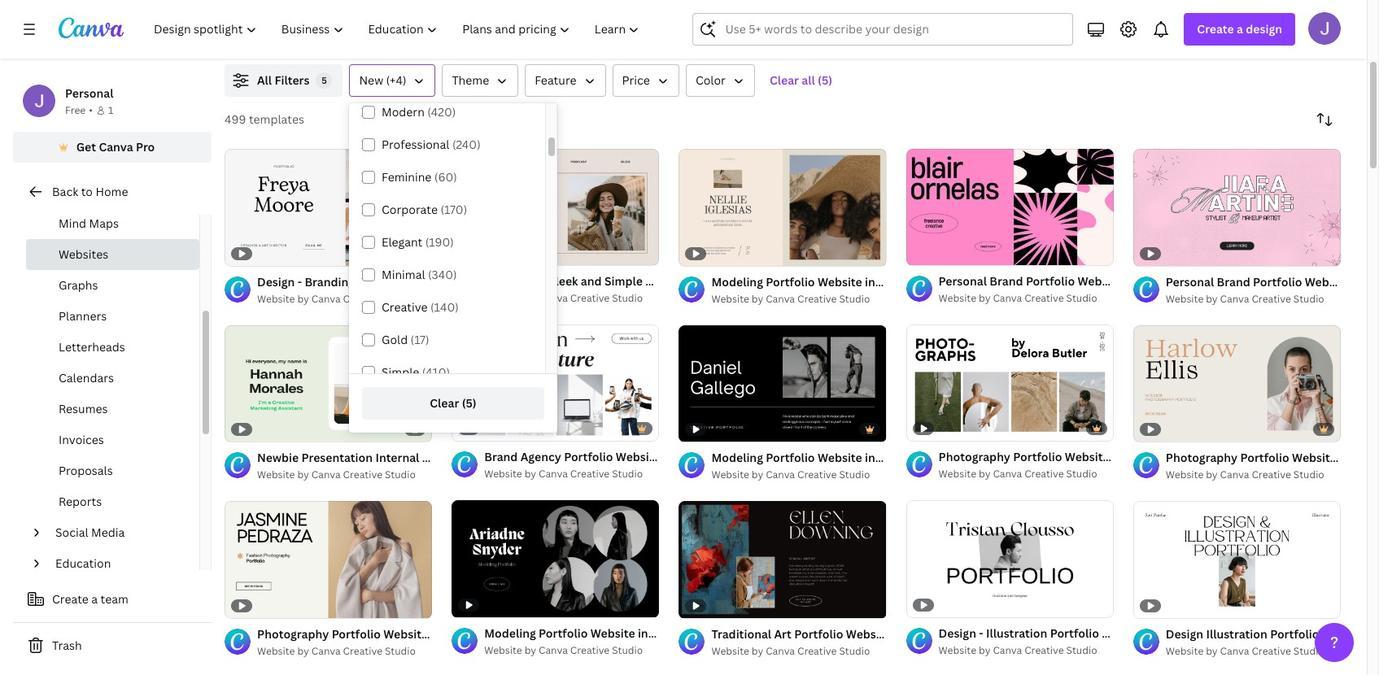 Task type: describe. For each thing, give the bounding box(es) containing it.
all
[[257, 72, 272, 88]]

price
[[622, 72, 650, 88]]

Search search field
[[726, 14, 1063, 45]]

(410)
[[422, 365, 450, 380]]

feature
[[535, 72, 577, 88]]

design
[[1246, 21, 1283, 37]]

sleek
[[549, 273, 578, 289]]

proposals link
[[26, 456, 199, 487]]

light
[[484, 273, 512, 289]]

1 horizontal spatial (5)
[[818, 72, 833, 88]]

personal brand portfolio website in fuchsia black cream anti-design style image
[[906, 149, 1114, 266]]

beige
[[515, 273, 546, 289]]

planners
[[59, 308, 107, 324]]

mind maps
[[59, 216, 119, 231]]

invoices
[[59, 432, 104, 448]]

clear all (5) button
[[762, 64, 841, 97]]

light beige sleek and simple blogger personal website website by canva creative studio
[[484, 273, 787, 305]]

proposals
[[59, 463, 113, 479]]

get
[[76, 139, 96, 155]]

reports
[[59, 494, 102, 510]]

create a team button
[[13, 584, 212, 616]]

1
[[108, 103, 113, 117]]

gold (17)
[[382, 332, 429, 348]]

price button
[[613, 64, 680, 97]]

professional (240)
[[382, 137, 481, 152]]

get canva pro button
[[13, 132, 212, 163]]

new
[[359, 72, 383, 88]]

mind
[[59, 216, 86, 231]]

elegant
[[382, 234, 423, 250]]

social
[[55, 525, 88, 540]]

minimal
[[382, 267, 425, 282]]

education
[[55, 556, 111, 571]]

(60)
[[435, 169, 457, 185]]

Sort by button
[[1309, 103, 1341, 136]]

(170)
[[441, 202, 467, 217]]

create a team
[[52, 592, 129, 607]]

create for create a design
[[1198, 21, 1235, 37]]

clear (5)
[[430, 396, 477, 411]]

new (+4)
[[359, 72, 407, 88]]

professional
[[382, 137, 450, 152]]

light beige sleek and simple blogger personal website link
[[484, 273, 787, 291]]

blogger
[[646, 273, 688, 289]]

canva inside light beige sleek and simple blogger personal website website by canva creative studio
[[539, 291, 568, 305]]

(+4)
[[386, 72, 407, 88]]

light beige sleek and simple blogger personal website image
[[452, 149, 660, 266]]

calendars link
[[26, 363, 199, 394]]

corporate
[[382, 202, 438, 217]]

media
[[91, 525, 125, 540]]

clear (5) button
[[362, 387, 545, 420]]

calendars
[[59, 370, 114, 386]]

templates
[[249, 112, 304, 127]]

pro
[[136, 139, 155, 155]]

social media link
[[49, 518, 190, 549]]

a for team
[[91, 592, 98, 607]]

elegant (190)
[[382, 234, 454, 250]]

studio inside light beige sleek and simple blogger personal website website by canva creative studio
[[612, 291, 643, 305]]

to
[[81, 184, 93, 199]]

get canva pro
[[76, 139, 155, 155]]

a for design
[[1237, 21, 1244, 37]]

theme button
[[442, 64, 519, 97]]

create a design button
[[1185, 13, 1296, 46]]

creative inside light beige sleek and simple blogger personal website website by canva creative studio
[[570, 291, 610, 305]]

simple (410)
[[382, 365, 450, 380]]

social media
[[55, 525, 125, 540]]

home
[[96, 184, 128, 199]]

(190)
[[426, 234, 454, 250]]

corporate (170)
[[382, 202, 467, 217]]



Task type: locate. For each thing, give the bounding box(es) containing it.
•
[[89, 103, 93, 117]]

education link
[[49, 549, 190, 580]]

1 horizontal spatial personal
[[691, 273, 739, 289]]

1 vertical spatial a
[[91, 592, 98, 607]]

create a design
[[1198, 21, 1283, 37]]

499 templates
[[225, 112, 304, 127]]

1 vertical spatial create
[[52, 592, 89, 607]]

personal
[[65, 85, 113, 101], [691, 273, 739, 289]]

minimal (340)
[[382, 267, 457, 282]]

jacob simon image
[[1309, 12, 1341, 45]]

None search field
[[693, 13, 1074, 46]]

1 vertical spatial simple
[[382, 365, 419, 380]]

mind maps link
[[26, 208, 199, 239]]

letterheads
[[59, 339, 125, 355]]

and
[[581, 273, 602, 289]]

simple inside light beige sleek and simple blogger personal website website by canva creative studio
[[605, 273, 643, 289]]

clear for clear all (5)
[[770, 72, 799, 88]]

0 horizontal spatial simple
[[382, 365, 419, 380]]

back
[[52, 184, 78, 199]]

(17)
[[411, 332, 429, 348]]

top level navigation element
[[143, 13, 654, 46]]

create down "education"
[[52, 592, 89, 607]]

feminine
[[382, 169, 432, 185]]

creative
[[570, 291, 610, 305], [1025, 291, 1064, 305], [343, 292, 383, 306], [798, 292, 837, 306], [1252, 292, 1292, 306], [382, 300, 428, 315], [570, 468, 610, 481], [1025, 468, 1064, 481], [343, 468, 383, 482], [798, 468, 837, 482], [1252, 468, 1292, 482], [570, 644, 610, 658], [1025, 644, 1064, 658], [343, 644, 383, 658], [798, 644, 837, 658], [1252, 644, 1292, 658]]

(240)
[[452, 137, 481, 152]]

(140)
[[431, 300, 459, 315]]

clear all (5)
[[770, 72, 833, 88]]

color button
[[686, 64, 755, 97]]

1 vertical spatial (5)
[[462, 396, 477, 411]]

simple down gold (17)
[[382, 365, 419, 380]]

0 horizontal spatial (5)
[[462, 396, 477, 411]]

0 horizontal spatial clear
[[430, 396, 459, 411]]

planners link
[[26, 301, 199, 332]]

back to home
[[52, 184, 128, 199]]

maps
[[89, 216, 119, 231]]

simple
[[605, 273, 643, 289], [382, 365, 419, 380]]

feature button
[[525, 64, 606, 97]]

new (+4) button
[[350, 64, 436, 97]]

color
[[696, 72, 726, 88]]

1 horizontal spatial clear
[[770, 72, 799, 88]]

a left design on the right top
[[1237, 21, 1244, 37]]

by inside light beige sleek and simple blogger personal website website by canva creative studio
[[525, 291, 536, 305]]

1 horizontal spatial create
[[1198, 21, 1235, 37]]

5
[[322, 74, 327, 86]]

create inside "dropdown button"
[[1198, 21, 1235, 37]]

free •
[[65, 103, 93, 117]]

personal inside light beige sleek and simple blogger personal website website by canva creative studio
[[691, 273, 739, 289]]

0 vertical spatial create
[[1198, 21, 1235, 37]]

gold
[[382, 332, 408, 348]]

trash link
[[13, 630, 212, 663]]

website by canva creative studio
[[939, 291, 1098, 305], [257, 292, 416, 306], [712, 292, 870, 306], [1166, 292, 1325, 306], [484, 468, 643, 481], [939, 468, 1098, 481], [257, 468, 416, 482], [712, 468, 870, 482], [1166, 468, 1325, 482], [484, 644, 643, 658], [939, 644, 1098, 658], [257, 644, 416, 658], [712, 644, 870, 658], [1166, 644, 1325, 658]]

a inside button
[[91, 592, 98, 607]]

(5)
[[818, 72, 833, 88], [462, 396, 477, 411]]

filters
[[275, 72, 310, 88]]

1 horizontal spatial simple
[[605, 273, 643, 289]]

1 vertical spatial clear
[[430, 396, 459, 411]]

0 horizontal spatial a
[[91, 592, 98, 607]]

1 horizontal spatial a
[[1237, 21, 1244, 37]]

invoices link
[[26, 425, 199, 456]]

0 vertical spatial a
[[1237, 21, 1244, 37]]

team
[[101, 592, 129, 607]]

trash
[[52, 638, 82, 654]]

a inside "dropdown button"
[[1237, 21, 1244, 37]]

0 vertical spatial personal
[[65, 85, 113, 101]]

0 horizontal spatial personal
[[65, 85, 113, 101]]

0 horizontal spatial create
[[52, 592, 89, 607]]

create inside button
[[52, 592, 89, 607]]

499
[[225, 112, 246, 127]]

create
[[1198, 21, 1235, 37], [52, 592, 89, 607]]

a left team
[[91, 592, 98, 607]]

website by canva creative studio link
[[484, 291, 660, 307], [939, 291, 1114, 307], [257, 291, 432, 307], [712, 291, 887, 307], [1166, 291, 1341, 307], [484, 467, 660, 483], [939, 467, 1114, 483], [257, 467, 432, 484], [712, 467, 887, 484], [1166, 467, 1341, 484], [484, 643, 660, 659], [939, 643, 1114, 659], [257, 644, 432, 660], [712, 644, 887, 660], [1166, 644, 1341, 660]]

website templates image
[[994, 0, 1341, 45], [994, 0, 1341, 45]]

reports link
[[26, 487, 199, 518]]

letterheads link
[[26, 332, 199, 363]]

graphs link
[[26, 270, 199, 301]]

canva
[[99, 139, 133, 155], [539, 291, 568, 305], [993, 291, 1023, 305], [312, 292, 341, 306], [766, 292, 795, 306], [1221, 292, 1250, 306], [539, 468, 568, 481], [993, 468, 1023, 481], [312, 468, 341, 482], [766, 468, 795, 482], [1221, 468, 1250, 482], [539, 644, 568, 658], [993, 644, 1023, 658], [312, 644, 341, 658], [766, 644, 795, 658], [1221, 644, 1250, 658]]

modern (420)
[[382, 104, 456, 120]]

clear for clear (5)
[[430, 396, 459, 411]]

all filters
[[257, 72, 310, 88]]

graphs
[[59, 278, 98, 293]]

personal right blogger in the top of the page
[[691, 273, 739, 289]]

0 vertical spatial simple
[[605, 273, 643, 289]]

0 vertical spatial clear
[[770, 72, 799, 88]]

clear
[[770, 72, 799, 88], [430, 396, 459, 411]]

5 filter options selected element
[[316, 72, 332, 89]]

0 vertical spatial (5)
[[818, 72, 833, 88]]

resumes link
[[26, 394, 199, 425]]

theme
[[452, 72, 489, 88]]

feminine (60)
[[382, 169, 457, 185]]

simple right and
[[605, 273, 643, 289]]

all
[[802, 72, 815, 88]]

create left design on the right top
[[1198, 21, 1235, 37]]

creative (140)
[[382, 300, 459, 315]]

clear down (410)
[[430, 396, 459, 411]]

(340)
[[428, 267, 457, 282]]

modern
[[382, 104, 425, 120]]

back to home link
[[13, 176, 212, 208]]

1 vertical spatial personal
[[691, 273, 739, 289]]

clear left 'all'
[[770, 72, 799, 88]]

by
[[525, 291, 536, 305], [979, 291, 991, 305], [297, 292, 309, 306], [752, 292, 764, 306], [1207, 292, 1218, 306], [525, 468, 536, 481], [979, 468, 991, 481], [297, 468, 309, 482], [752, 468, 764, 482], [1207, 468, 1218, 482], [525, 644, 536, 658], [979, 644, 991, 658], [297, 644, 309, 658], [752, 644, 764, 658], [1207, 644, 1218, 658]]

(420)
[[428, 104, 456, 120]]

resumes
[[59, 401, 108, 417]]

canva inside get canva pro button
[[99, 139, 133, 155]]

websites
[[59, 247, 108, 262]]

personal up •
[[65, 85, 113, 101]]

create for create a team
[[52, 592, 89, 607]]



Task type: vqa. For each thing, say whether or not it's contained in the screenshot.


